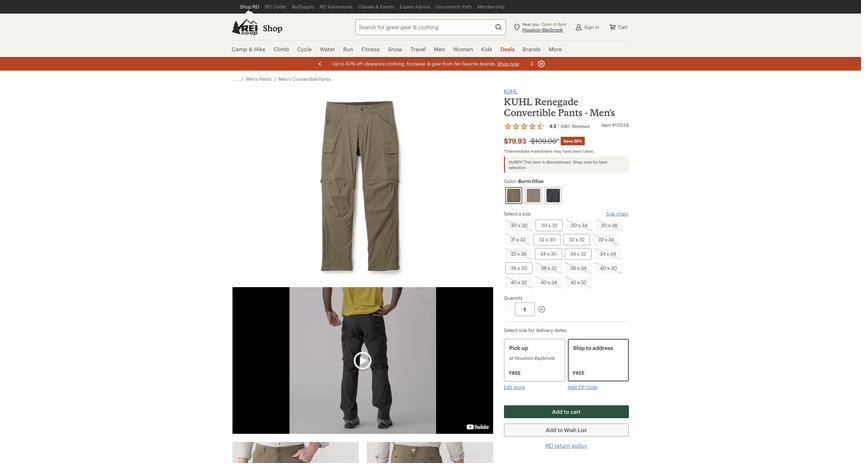 Task type: vqa. For each thing, say whether or not it's contained in the screenshot.
the bottommost PAD.
no



Task type: locate. For each thing, give the bounding box(es) containing it.
taken.
[[583, 149, 595, 154]]

now down taken.
[[584, 160, 592, 164]]

size right a
[[523, 211, 531, 217]]

0 horizontal spatial .
[[232, 76, 234, 82]]

x down a
[[518, 222, 521, 228]]

hurry!
[[509, 160, 523, 164]]

shop banner
[[0, 0, 862, 58]]

x down "30 x 34" button
[[576, 237, 578, 242]]

& for camp
[[249, 46, 253, 52]]

camp & hike
[[232, 46, 266, 52]]

34 up 32 x 32
[[582, 222, 588, 228]]

size up up at the bottom right of the page
[[519, 327, 528, 333]]

rei left adventures
[[320, 4, 327, 10]]

0 vertical spatial convertible
[[292, 76, 318, 82]]

0 vertical spatial size
[[523, 211, 531, 217]]

near
[[523, 22, 532, 26]]

increment quantity image
[[538, 305, 546, 313]]

x down '30 x 32' button
[[546, 237, 548, 242]]

0 horizontal spatial now
[[510, 61, 519, 67]]

32 up 38 x 34
[[581, 251, 587, 257]]

baybrook down the til on the right top of the page
[[543, 27, 563, 32]]

convertible down previous message icon
[[292, 76, 318, 82]]

0 vertical spatial kuhl
[[504, 88, 518, 94]]

2 select from the top
[[504, 327, 518, 333]]

32 x 34
[[599, 237, 614, 242]]

color: burnt olive image
[[507, 189, 521, 202]]

kuhl link
[[504, 88, 518, 95]]

water
[[320, 46, 335, 52]]

decrement quantity image
[[504, 305, 512, 313]]

0 horizontal spatial &
[[249, 46, 253, 52]]

youtubelogo image
[[465, 423, 491, 431]]

houston- down you
[[523, 27, 543, 32]]

add for add to wish list
[[546, 427, 557, 433]]

to right ship
[[586, 345, 592, 351]]

add inside add zip code button
[[568, 384, 577, 390]]

x for 32 x 32
[[576, 237, 578, 242]]

0 horizontal spatial /
[[241, 76, 243, 82]]

40 down 38 x 32 button
[[541, 279, 547, 285]]

0 horizontal spatial free
[[510, 370, 521, 376]]

shop rei link
[[237, 0, 262, 14]]

to for address
[[586, 345, 592, 351]]

34 x 32
[[571, 251, 587, 257]]

None search field
[[343, 19, 506, 35]]

1 vertical spatial now
[[584, 160, 592, 164]]

shop right brands.
[[497, 61, 509, 67]]

x for 34 x 34
[[607, 251, 609, 257]]

rei left 'rei outlet'
[[253, 4, 259, 10]]

x down 36 x 30 button
[[518, 279, 521, 285]]

32 right 31
[[520, 237, 526, 242]]

2 horizontal spatial pants
[[558, 107, 583, 118]]

to inside 'add to wish list' button
[[558, 427, 563, 433]]

36
[[612, 222, 618, 228], [521, 251, 527, 257], [511, 265, 517, 271]]

0 vertical spatial &
[[376, 4, 379, 10]]

ship to address
[[573, 345, 614, 351]]

hurry! this item is discontinued. shop now for best selection.
[[509, 160, 608, 170]]

rei left return
[[546, 443, 554, 449]]

baybrook inside near you open til 8pm houston-baybrook
[[543, 27, 563, 32]]

pants down previous message icon
[[319, 76, 331, 82]]

re/supply link
[[289, 0, 317, 14]]

40 for 40 x 30
[[600, 265, 606, 271]]

color: burnt olive
[[504, 178, 544, 184]]

to left 'wish'
[[558, 427, 563, 433]]

. . . / men's pants / men's convertible pants
[[232, 76, 331, 82]]

1 horizontal spatial 36
[[521, 251, 527, 257]]

convertible up 4.5 at right
[[504, 107, 556, 118]]

$79.93 $109.00 *
[[504, 137, 560, 145]]

0 vertical spatial now
[[510, 61, 519, 67]]

32 down "30 x 34" button
[[580, 237, 585, 242]]

membership
[[478, 4, 505, 10]]

1 free from the left
[[510, 370, 521, 376]]

houston-
[[523, 27, 543, 32], [515, 355, 535, 361]]

1 vertical spatial baybrook
[[535, 355, 555, 361]]

select inside select a size "element"
[[504, 211, 518, 217]]

x for 40 x 30
[[608, 265, 610, 271]]

x up 32 x 32
[[578, 222, 581, 228]]

34 x 30 button
[[535, 248, 562, 260]]

1 horizontal spatial 40
[[541, 279, 547, 285]]

0 vertical spatial 36
[[612, 222, 618, 228]]

32 up 34 x 34
[[599, 237, 604, 242]]

30 x 36 button
[[596, 220, 623, 231]]

34 x 34 button
[[595, 248, 622, 260]]

& inside dropdown button
[[249, 46, 253, 52]]

30 x 34 button
[[566, 220, 593, 231]]

select a size element
[[504, 211, 629, 290]]

x down 34 x 34 button
[[608, 265, 610, 271]]

rei for rei return policy
[[546, 443, 554, 449]]

adventures
[[328, 4, 353, 10]]

select left a
[[504, 211, 518, 217]]

32 x 30
[[539, 237, 556, 242]]

2 horizontal spatial men's
[[590, 107, 615, 118]]

events
[[380, 4, 395, 10]]

& inside promotional messages marquee
[[427, 61, 430, 67]]

36 up 36 x 30
[[521, 251, 527, 257]]

2 vertical spatial 36
[[511, 265, 517, 271]]

& for classes
[[376, 4, 379, 10]]

34 down the 32 x 32 button
[[571, 251, 576, 257]]

1 38 from the left
[[541, 265, 547, 271]]

fan
[[454, 61, 461, 67]]

free up edit store
[[510, 370, 521, 376]]

rei for rei outlet
[[265, 4, 272, 10]]

0 vertical spatial baybrook
[[543, 27, 563, 32]]

-
[[585, 107, 588, 118]]

women
[[454, 46, 473, 52]]

0 horizontal spatial 40
[[511, 279, 517, 285]]

& left gear
[[427, 61, 430, 67]]

x for 38 x 32
[[548, 265, 550, 271]]

1 horizontal spatial now
[[584, 160, 592, 164]]

rei inside button
[[546, 443, 554, 449]]

shop inside "hurry! this item is discontinued. shop now for best selection."
[[573, 160, 583, 164]]

x for 31 x 32
[[517, 237, 519, 242]]

1 vertical spatial &
[[249, 46, 253, 52]]

add to wish list
[[546, 427, 587, 433]]

men's right . . . dropdown button
[[246, 76, 258, 82]]

x down 32 x 34 button
[[607, 251, 609, 257]]

brands button
[[519, 41, 545, 58]]

38 inside button
[[541, 265, 547, 271]]

0 horizontal spatial convertible
[[292, 76, 318, 82]]

40 x 34 button
[[535, 277, 563, 288]]

edit store
[[504, 384, 525, 390]]

for left "best" at top
[[593, 160, 598, 164]]

pants inside the kuhl kuhl renegade convertible pants - men's
[[558, 107, 583, 118]]

more
[[549, 46, 562, 52]]

size chart
[[606, 211, 628, 217]]

2 vertical spatial add
[[546, 427, 557, 433]]

open
[[542, 22, 553, 26]]

address
[[593, 345, 614, 351]]

34 up 40 x 30
[[611, 251, 616, 257]]

& left hike
[[249, 46, 253, 52]]

add inside 'add to wish list' button
[[546, 427, 557, 433]]

sign
[[584, 24, 594, 30]]

x for 30 x 34
[[578, 222, 581, 228]]

2 38 from the left
[[571, 265, 576, 271]]

2 horizontal spatial .
[[237, 76, 239, 82]]

38 x 34
[[571, 265, 587, 271]]

40 down 34 x 34 button
[[600, 265, 606, 271]]

x down 32 x 36 button
[[518, 265, 520, 271]]

pants
[[260, 76, 271, 82], [319, 76, 331, 82], [558, 107, 583, 118]]

38 down 34 x 30 button
[[541, 265, 547, 271]]

0 vertical spatial add
[[568, 384, 577, 390]]

to for wish
[[558, 427, 563, 433]]

item #111534
[[602, 122, 629, 128]]

shop down the "been"
[[573, 160, 583, 164]]

men's inside the kuhl kuhl renegade convertible pants - men's
[[590, 107, 615, 118]]

32 up 34 x 30
[[539, 237, 545, 242]]

40 x 30 button
[[595, 263, 623, 274]]

pants right . . . dropdown button
[[260, 76, 271, 82]]

0 horizontal spatial 38
[[541, 265, 547, 271]]

/ right . . . dropdown button
[[241, 76, 243, 82]]

add inside add to cart popup button
[[552, 409, 563, 415]]

1 . from the left
[[232, 76, 234, 82]]

x down 34 x 32 button
[[577, 265, 580, 271]]

42
[[571, 279, 576, 285]]

reviews
[[573, 123, 590, 129]]

36 down size chart popup button
[[612, 222, 618, 228]]

x right 31
[[517, 237, 519, 242]]

32 up 32 x 30
[[552, 222, 558, 228]]

rei for rei adventures
[[320, 4, 327, 10]]

0 vertical spatial for
[[593, 160, 598, 164]]

36 x 30
[[511, 265, 528, 271]]

kids button
[[477, 41, 497, 58]]

38 inside 'button'
[[571, 265, 576, 271]]

now down the deals 'dropdown button'
[[510, 61, 519, 67]]

add
[[568, 384, 577, 390], [552, 409, 563, 415], [546, 427, 557, 433]]

32 inside button
[[581, 251, 587, 257]]

add left zip
[[568, 384, 577, 390]]

30 inside button
[[522, 265, 528, 271]]

1 vertical spatial for
[[529, 327, 535, 333]]

Search for great gear & clothing text field
[[356, 19, 506, 35]]

men's right men's pants link
[[279, 76, 291, 82]]

40 down 36 x 30 button
[[511, 279, 517, 285]]

baybrook down delivery
[[535, 355, 555, 361]]

climb
[[274, 46, 289, 52]]

0 vertical spatial select
[[504, 211, 518, 217]]

8pm
[[558, 22, 567, 26]]

to left the cart
[[564, 409, 569, 415]]

None number field
[[515, 303, 535, 316]]

34 x 30
[[540, 251, 557, 257]]

for left delivery
[[529, 327, 535, 333]]

from
[[443, 61, 453, 67]]

best
[[599, 160, 608, 164]]

travel
[[411, 46, 426, 52]]

expert advice link
[[397, 0, 433, 14]]

shop inside promotional messages marquee
[[497, 61, 509, 67]]

chart
[[617, 211, 628, 217]]

40
[[600, 265, 606, 271], [511, 279, 517, 285], [541, 279, 547, 285]]

free up zip
[[573, 370, 585, 376]]

up
[[522, 345, 528, 351]]

1 horizontal spatial .
[[235, 76, 236, 82]]

1 horizontal spatial &
[[376, 4, 379, 10]]

x for 32 x 34
[[605, 237, 608, 242]]

x up 32 x 30
[[549, 222, 551, 228]]

x for 32 x 30
[[546, 237, 548, 242]]

x down 34 x 30 button
[[548, 265, 550, 271]]

x down 31 x 32 button
[[518, 251, 520, 257]]

32 inside "button"
[[539, 237, 545, 242]]

x right "42"
[[578, 279, 580, 285]]

1 vertical spatial select
[[504, 327, 518, 333]]

1 vertical spatial add
[[552, 409, 563, 415]]

40 for 40 x 34
[[541, 279, 547, 285]]

0 vertical spatial houston-
[[523, 27, 543, 32]]

38 for 38 x 32
[[541, 265, 547, 271]]

free
[[510, 370, 521, 376], [573, 370, 585, 376]]

x down the size
[[609, 222, 611, 228]]

to inside add to cart popup button
[[564, 409, 569, 415]]

1 horizontal spatial for
[[593, 160, 598, 164]]

1 horizontal spatial 38
[[571, 265, 576, 271]]

advice
[[415, 4, 430, 10]]

add to cart button
[[504, 405, 629, 418]]

renegade
[[535, 96, 579, 107]]

membership link
[[475, 0, 508, 14]]

x up 34 x 34
[[605, 237, 608, 242]]

3 . from the left
[[237, 76, 239, 82]]

women button
[[450, 41, 477, 58]]

0 horizontal spatial pants
[[260, 76, 271, 82]]

to inside promotional messages marquee
[[340, 61, 345, 67]]

1 horizontal spatial /
[[274, 76, 276, 82]]

30 x 32
[[541, 222, 558, 228]]

baybrook
[[543, 27, 563, 32], [535, 355, 555, 361]]

save
[[564, 139, 573, 143]]

0 horizontal spatial 36
[[511, 265, 517, 271]]

to right up at the top left of the page
[[340, 61, 345, 67]]

near you open til 8pm houston-baybrook
[[523, 22, 567, 32]]

x inside 'button'
[[577, 265, 580, 271]]

2 horizontal spatial 36
[[612, 222, 618, 228]]

2 / from the left
[[274, 76, 276, 82]]

36 down 32 x 36 button
[[511, 265, 517, 271]]

x for 42 x 32
[[578, 279, 580, 285]]

add for add zip code
[[568, 384, 577, 390]]

code
[[587, 384, 598, 390]]

38 for 38 x 34
[[571, 265, 576, 271]]

select up pick
[[504, 327, 518, 333]]

men's up item
[[590, 107, 615, 118]]

31 x 32
[[511, 237, 526, 242]]

34 down 30 x 36 button
[[609, 237, 614, 242]]

1 horizontal spatial convertible
[[504, 107, 556, 118]]

1 vertical spatial 36
[[521, 251, 527, 257]]

2 horizontal spatial 40
[[600, 265, 606, 271]]

houston- down up at the bottom right of the page
[[515, 355, 535, 361]]

x down 32 x 30 "button"
[[547, 251, 550, 257]]

34
[[582, 222, 588, 228], [609, 237, 614, 242], [540, 251, 546, 257], [571, 251, 576, 257], [600, 251, 606, 257], [611, 251, 616, 257], [581, 265, 587, 271], [552, 279, 557, 285]]

add left the cart
[[552, 409, 563, 415]]

x
[[518, 222, 521, 228], [549, 222, 551, 228], [578, 222, 581, 228], [609, 222, 611, 228], [517, 237, 519, 242], [546, 237, 548, 242], [576, 237, 578, 242], [605, 237, 608, 242], [518, 251, 520, 257], [547, 251, 550, 257], [577, 251, 580, 257], [607, 251, 609, 257], [518, 265, 520, 271], [548, 265, 550, 271], [577, 265, 580, 271], [608, 265, 610, 271], [518, 279, 521, 285], [548, 279, 551, 285], [578, 279, 580, 285]]

previous message image
[[316, 60, 324, 68]]

x inside "button"
[[546, 237, 548, 242]]

& left events at top left
[[376, 4, 379, 10]]

1 vertical spatial kuhl
[[504, 96, 533, 107]]

select size for delivery dates
[[504, 327, 567, 333]]

play kuhl renegade convertible pants - men's video image
[[352, 350, 374, 371]]

2 vertical spatial &
[[427, 61, 430, 67]]

to for cart
[[564, 409, 569, 415]]

now inside promotional messages marquee
[[510, 61, 519, 67]]

color: khaki image
[[527, 189, 540, 202]]

pants up 640
[[558, 107, 583, 118]]

2 kuhl from the top
[[504, 96, 533, 107]]

this
[[524, 160, 532, 164]]

add left 'wish'
[[546, 427, 557, 433]]

1 select from the top
[[504, 211, 518, 217]]

38
[[541, 265, 547, 271], [571, 265, 576, 271]]

for
[[593, 160, 598, 164], [529, 327, 535, 333]]

38 up "42"
[[571, 265, 576, 271]]

x down 38 x 32 button
[[548, 279, 551, 285]]

x for 34 x 30
[[547, 251, 550, 257]]

2 horizontal spatial &
[[427, 61, 430, 67]]

search image
[[495, 23, 503, 31]]

*intermediate
[[504, 149, 530, 154]]

None field
[[356, 19, 506, 35]]

36 x 30 button
[[505, 263, 533, 274]]

rei left outlet
[[265, 4, 272, 10]]

1 vertical spatial convertible
[[504, 107, 556, 118]]

dates
[[555, 327, 567, 333]]

none search field inside 'shop' banner
[[343, 19, 506, 35]]

x down the 32 x 32 button
[[577, 251, 580, 257]]

/ right men's pants link
[[274, 76, 276, 82]]

34 down 34 x 32 button
[[581, 265, 587, 271]]

1 horizontal spatial free
[[573, 370, 585, 376]]



Task type: describe. For each thing, give the bounding box(es) containing it.
classes & events link
[[355, 0, 397, 14]]

deals button
[[497, 41, 519, 58]]

34 down 32 x 30 "button"
[[540, 251, 546, 257]]

0 horizontal spatial for
[[529, 327, 535, 333]]

store
[[514, 384, 525, 390]]

select for select size for delivery dates
[[504, 327, 518, 333]]

men
[[434, 46, 445, 52]]

640 reviews
[[561, 123, 590, 129]]

edit store button
[[504, 384, 525, 391]]

36 for 30 x 36
[[612, 222, 618, 228]]

x for 40 x 34
[[548, 279, 551, 285]]

clearance
[[364, 61, 385, 67]]

snow button
[[384, 41, 407, 58]]

a
[[519, 211, 522, 217]]

size
[[606, 211, 616, 217]]

32 up 34 x 32
[[569, 237, 575, 242]]

1 horizontal spatial pants
[[319, 76, 331, 82]]

outlet
[[273, 4, 287, 10]]

expert
[[400, 4, 414, 10]]

quantity
[[504, 295, 523, 301]]

32 down 34 x 30 button
[[552, 265, 557, 271]]

now inside "hurry! this item is discontinued. shop now for best selection."
[[584, 160, 592, 164]]

men button
[[430, 41, 450, 58]]

34 inside 'button'
[[581, 265, 587, 271]]

path
[[462, 4, 472, 10]]

x for 32 x 36
[[518, 251, 520, 257]]

rei co-op, go to rei.com home page link
[[232, 19, 258, 35]]

run
[[344, 46, 354, 52]]

$79.93
[[504, 137, 527, 145]]

pause banner message scrolling image
[[537, 60, 546, 68]]

cart link
[[605, 19, 632, 35]]

camp & hike button
[[232, 41, 270, 58]]

1 / from the left
[[241, 76, 243, 82]]

color: koal image
[[547, 189, 560, 202]]

x for 40 x 32
[[518, 279, 521, 285]]

x for 36 x 30
[[518, 265, 520, 271]]

deals
[[501, 46, 515, 52]]

34 x 34
[[600, 251, 616, 257]]

0 horizontal spatial men's
[[246, 76, 258, 82]]

50%
[[346, 61, 355, 67]]

houston- inside near you open til 8pm houston-baybrook
[[523, 27, 543, 32]]

36 for 32 x 36
[[521, 251, 527, 257]]

at houston-baybrook
[[510, 355, 555, 361]]

34 inside button
[[571, 251, 576, 257]]

rei outlet
[[265, 4, 287, 10]]

travel button
[[407, 41, 430, 58]]

34 x 32 button
[[565, 248, 592, 260]]

x for 30 x 36
[[609, 222, 611, 228]]

to for 50%
[[340, 61, 345, 67]]

34 down 38 x 32 button
[[552, 279, 557, 285]]

rei return policy button
[[546, 442, 588, 450]]

rei co-op, go to rei.com home page image
[[232, 19, 258, 35]]

cart
[[571, 409, 581, 415]]

26%
[[574, 139, 582, 143]]

shop rei
[[240, 4, 259, 10]]

none field inside 'shop' banner
[[356, 19, 506, 35]]

x for 30 x 30
[[518, 222, 521, 228]]

x for 30 x 32
[[549, 222, 551, 228]]

32 x 32 button
[[564, 234, 590, 246]]

32 x 32
[[569, 237, 585, 242]]

policy
[[572, 443, 588, 449]]

38 x 34 button
[[565, 263, 592, 274]]

40 x 30
[[600, 265, 617, 271]]

convertible inside the kuhl kuhl renegade convertible pants - men's
[[504, 107, 556, 118]]

next message image
[[528, 60, 536, 68]]

32 down 31
[[511, 251, 516, 257]]

640
[[561, 123, 570, 129]]

add to wish list button
[[504, 424, 629, 437]]

$109.00
[[531, 137, 557, 145]]

water button
[[316, 41, 339, 58]]

select a size
[[504, 211, 531, 217]]

men's convertible pants link
[[279, 76, 331, 82]]

40 for 40 x 32
[[511, 279, 517, 285]]

31 x 32 button
[[505, 234, 531, 246]]

clothing,
[[386, 61, 405, 67]]

footwear
[[407, 61, 426, 67]]

1 vertical spatial size
[[519, 327, 528, 333]]

til
[[554, 22, 557, 26]]

shop down rei outlet link
[[263, 23, 283, 33]]

size chart button
[[606, 211, 628, 217]]

at
[[510, 355, 514, 361]]

38 x 32
[[541, 265, 557, 271]]

burnt
[[519, 178, 531, 184]]

42 x 32 button
[[566, 277, 592, 288]]

40 x 32 button
[[505, 277, 533, 288]]

add to cart
[[552, 409, 581, 415]]

32 x 36 button
[[505, 248, 532, 260]]

rei adventures
[[320, 4, 353, 10]]

x for 38 x 34
[[577, 265, 580, 271]]

selection.
[[509, 165, 527, 170]]

1 kuhl from the top
[[504, 88, 518, 94]]

been
[[573, 149, 582, 154]]

add zip code
[[568, 384, 598, 390]]

2 free from the left
[[573, 370, 585, 376]]

brands
[[523, 46, 541, 52]]

1 vertical spatial houston-
[[515, 355, 535, 361]]

shop up rei co-op, go to rei.com home page image
[[240, 4, 251, 10]]

32 down 36 x 30 button
[[522, 279, 527, 285]]

for inside "hurry! this item is discontinued. shop now for best selection."
[[593, 160, 598, 164]]

up to 50% off clearance clothing, footwear & gear from fan favorite brands. shop now
[[333, 61, 519, 67]]

32 x 34 button
[[593, 234, 620, 246]]

30 inside "button"
[[550, 237, 556, 242]]

in
[[595, 24, 599, 30]]

add for add to cart
[[552, 409, 563, 415]]

30 x 30
[[511, 222, 528, 228]]

ship
[[573, 345, 585, 351]]

40 x 34
[[541, 279, 557, 285]]

select for select a size
[[504, 211, 518, 217]]

4.5
[[550, 123, 557, 129]]

34 down 32 x 34 button
[[600, 251, 606, 257]]

save 26%
[[564, 139, 582, 143]]

2 . from the left
[[235, 76, 236, 82]]

1 horizontal spatial men's
[[279, 76, 291, 82]]

30 x 32 button
[[536, 220, 563, 231]]

42 x 32
[[571, 279, 587, 285]]

x for 34 x 32
[[577, 251, 580, 257]]

36 inside button
[[511, 265, 517, 271]]

pick
[[510, 345, 521, 351]]

32 x 36
[[511, 251, 527, 257]]

uncommon
[[436, 4, 461, 10]]

promotional messages marquee
[[0, 57, 862, 71]]

31
[[511, 237, 516, 242]]

size inside "element"
[[523, 211, 531, 217]]

off
[[356, 61, 362, 67]]

gear
[[432, 61, 441, 67]]

32 right "42"
[[581, 279, 587, 285]]

fitness button
[[358, 41, 384, 58]]

markdowns
[[531, 149, 553, 154]]

run button
[[339, 41, 358, 58]]

#111534
[[613, 122, 629, 128]]



